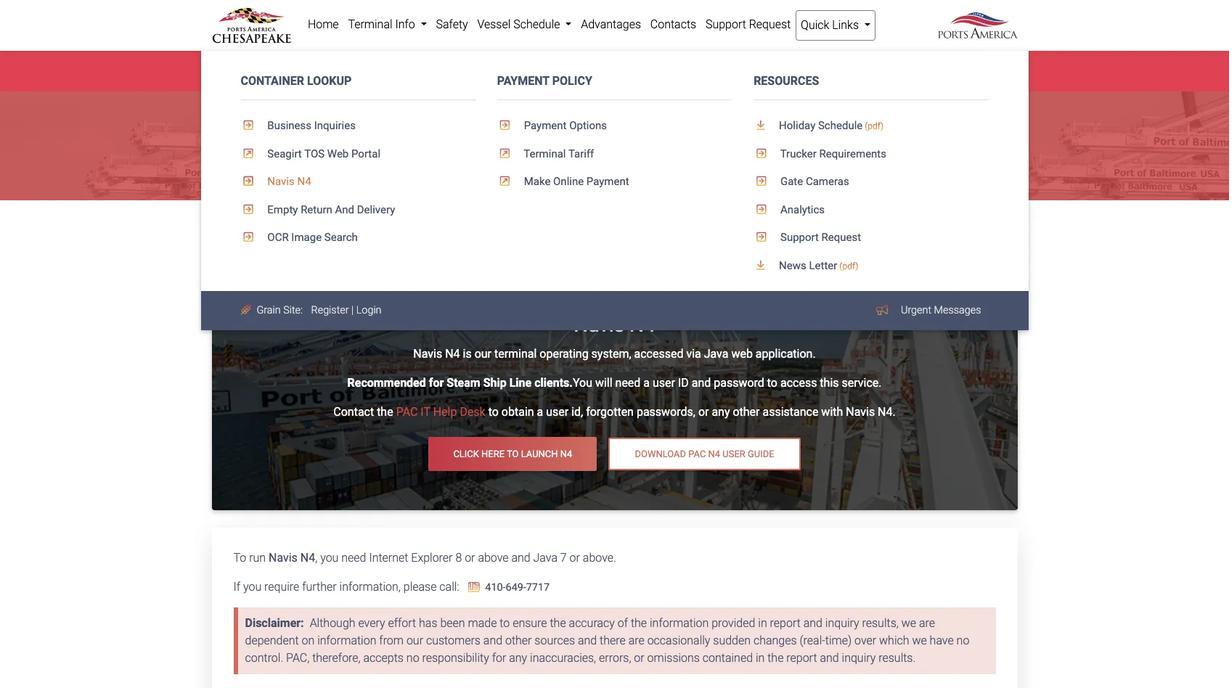 Task type: describe. For each thing, give the bounding box(es) containing it.
effort
[[388, 616, 416, 630]]

download pac n4 user guide
[[635, 449, 775, 459]]

therefore,
[[312, 651, 361, 665]]

passwords,
[[637, 405, 696, 419]]

0 horizontal spatial information
[[318, 634, 377, 647]]

password
[[714, 376, 765, 390]]

grain
[[257, 304, 281, 317]]

service.
[[842, 376, 882, 390]]

0 vertical spatial other
[[733, 405, 760, 419]]

assistance
[[763, 405, 819, 419]]

navis inside "quick links" element
[[267, 175, 295, 188]]

1 horizontal spatial information
[[650, 616, 709, 630]]

other inside although every effort has been made to ensure the accuracy of the information provided in report and inquiry results, we are dependent on information from our customers and other sources and there are occasionally sudden changes (real-time) over which we have no control. pac, therefore, accepts no responsibility for any inaccuracies, errors, or omissions contained in the report and inquiry results.
[[505, 634, 532, 647]]

0 vertical spatial java
[[704, 347, 729, 361]]

further
[[302, 580, 337, 594]]

schedule for vessel
[[514, 17, 560, 31]]

0 horizontal spatial for
[[429, 376, 444, 390]]

launch
[[521, 449, 558, 459]]

holiday
[[779, 119, 816, 132]]

5:30
[[437, 64, 460, 77]]

,
[[315, 551, 318, 565]]

results.
[[879, 651, 916, 665]]

safety link
[[431, 10, 473, 39]]

n4 left is
[[445, 347, 460, 361]]

the seagirt main gate will be extended to 5:30 pm on wednesday, october 18th.  no exports or reefers during extended hours.
[[235, 64, 849, 77]]

results,
[[862, 616, 899, 630]]

pac
[[689, 449, 706, 459]]

navis n4 is our terminal operating system, accessed via java web application.
[[413, 347, 816, 361]]

urgent messages link
[[894, 297, 989, 324]]

pac it help desk link
[[396, 405, 489, 419]]

holiday schedule (pdf)
[[777, 119, 884, 132]]

be
[[361, 64, 374, 77]]

0 horizontal spatial a
[[537, 405, 543, 419]]

if you require further information, please call:
[[233, 580, 462, 594]]

support inside "quick links" element
[[781, 231, 819, 244]]

2 vertical spatial payment
[[587, 175, 629, 188]]

n4 down 'app'
[[630, 313, 656, 337]]

navis n4 inside "quick links" element
[[265, 175, 311, 188]]

1 horizontal spatial our
[[475, 347, 492, 361]]

business inquiries link
[[241, 112, 476, 140]]

2 extended from the left
[[771, 64, 816, 77]]

time)
[[826, 634, 852, 647]]

1 vertical spatial navis n4
[[260, 229, 306, 243]]

0 horizontal spatial need
[[342, 551, 366, 565]]

download pac n4 user guide link
[[609, 438, 801, 471]]

over
[[855, 634, 877, 647]]

with
[[822, 405, 843, 419]]

every
[[358, 616, 385, 630]]

internet
[[369, 551, 408, 565]]

empty return and delivery
[[265, 203, 395, 216]]

guide
[[748, 449, 775, 459]]

make
[[524, 175, 551, 188]]

payment for payment options
[[524, 119, 567, 132]]

n4
[[709, 449, 721, 459]]

n4 inside "quick links" element
[[297, 175, 311, 188]]

the seagirt main gate will be extended to 5:30 pm on wednesday, october 18th.  no exports or reefers during extended hours. link
[[235, 64, 849, 77]]

terminal tariff
[[521, 147, 594, 160]]

exports
[[650, 64, 686, 77]]

the seagirt main gate will be extended to 5:30 pm on wednesday, october 18th.  no exports or reefers during extended hours. alert
[[0, 51, 1230, 92]]

to inside although every effort has been made to ensure the accuracy of the information provided in report and inquiry results, we are dependent on information from our customers and other sources and there are occasionally sudden changes (real-time) over which we have no control. pac, therefore, accepts no responsibility for any inaccuracies, errors, or omissions contained in the report and inquiry results.
[[500, 616, 510, 630]]

payment options link
[[497, 112, 732, 140]]

ensure
[[513, 616, 547, 630]]

here
[[482, 449, 505, 459]]

changes
[[754, 634, 797, 647]]

control.
[[245, 651, 283, 665]]

and down made
[[484, 634, 503, 647]]

inquiries
[[314, 119, 356, 132]]

on inside although every effort has been made to ensure the accuracy of the information provided in report and inquiry results, we are dependent on information from our customers and other sources and there are occasionally sudden changes (real-time) over which we have no control. pac, therefore, accepts no responsibility for any inaccuracies, errors, or omissions contained in the report and inquiry results.
[[302, 634, 315, 647]]

tariff
[[569, 147, 594, 160]]

require
[[264, 580, 299, 594]]

schedule for holiday
[[818, 119, 863, 132]]

cameras
[[806, 175, 849, 188]]

payment options
[[521, 119, 607, 132]]

safety
[[436, 17, 468, 31]]

made
[[468, 616, 497, 630]]

payment policy
[[497, 74, 592, 88]]

news
[[779, 259, 807, 272]]

to run navis n4 , you need internet explorer 8 or above and java 7 or above.
[[233, 551, 616, 565]]

to inside click here to launch n4 link
[[507, 449, 519, 459]]

search
[[324, 231, 358, 244]]

0 vertical spatial support request link
[[701, 10, 796, 39]]

resources
[[754, 74, 819, 88]]

ship
[[483, 376, 507, 390]]

and
[[335, 203, 354, 216]]

terminal for terminal tariff
[[524, 147, 566, 160]]

1 vertical spatial in
[[756, 651, 765, 665]]

support request inside "quick links" element
[[778, 231, 861, 244]]

410-649-7717 link
[[462, 581, 550, 594]]

to inside "the seagirt main gate will be extended to 5:30 pm on wednesday, october 18th.  no exports or reefers during extended hours." alert
[[425, 64, 434, 77]]

1 horizontal spatial you
[[320, 551, 339, 565]]

during
[[738, 64, 768, 77]]

if
[[233, 580, 240, 594]]

return
[[301, 203, 333, 216]]

our inside although every effort has been made to ensure the accuracy of the information provided in report and inquiry results, we are dependent on information from our customers and other sources and there are occasionally sudden changes (real-time) over which we have no control. pac, therefore, accepts no responsibility for any inaccuracies, errors, or omissions contained in the report and inquiry results.
[[407, 634, 423, 647]]

application.
[[756, 347, 816, 361]]

navis n4 link
[[241, 168, 476, 196]]

register link
[[311, 304, 349, 317]]

online
[[553, 175, 584, 188]]

1 horizontal spatial home
[[308, 17, 339, 31]]

or right 8 at the left bottom of the page
[[465, 551, 475, 565]]

0 vertical spatial home link
[[303, 10, 344, 39]]

1 vertical spatial no
[[407, 651, 419, 665]]

clients.
[[535, 376, 573, 390]]

you
[[573, 376, 593, 390]]

contacts link
[[646, 10, 701, 39]]

news letter (pdf)
[[777, 259, 859, 272]]

or inside alert
[[689, 64, 698, 77]]

0 horizontal spatial home link
[[212, 228, 243, 245]]

obtain
[[502, 405, 534, 419]]

contact the pac it help desk to obtain a user id, forgotten passwords, or any other assistance with navis n4.
[[334, 405, 896, 419]]

disclaimer:
[[245, 616, 304, 630]]

empty return and delivery link
[[241, 196, 476, 224]]

gate
[[781, 175, 803, 188]]

0 vertical spatial we
[[902, 616, 917, 630]]

terminal info link
[[344, 10, 431, 39]]

n4 right the launch
[[560, 449, 572, 459]]

although every effort has been made to ensure the accuracy of the information provided in report and inquiry results, we are dependent on information from our customers and other sources and there are occasionally sudden changes (real-time) over which we have no control. pac, therefore, accepts no responsibility for any inaccuracies, errors, or omissions contained in the report and inquiry results.
[[245, 616, 970, 665]]

and down "accuracy"
[[578, 634, 597, 647]]

0 vertical spatial report
[[770, 616, 801, 630]]

any inside although every effort has been made to ensure the accuracy of the information provided in report and inquiry results, we are dependent on information from our customers and other sources and there are occasionally sudden changes (real-time) over which we have no control. pac, therefore, accepts no responsibility for any inaccuracies, errors, or omissions contained in the report and inquiry results.
[[509, 651, 527, 665]]

ocr
[[267, 231, 289, 244]]



Task type: locate. For each thing, give the bounding box(es) containing it.
to right here
[[507, 449, 519, 459]]

navis left is
[[413, 347, 442, 361]]

our right is
[[475, 347, 492, 361]]

the left pac at the left
[[377, 405, 393, 419]]

quick links element
[[201, 51, 1029, 330]]

container
[[241, 74, 304, 88]]

wednesday,
[[498, 64, 558, 77]]

1 horizontal spatial for
[[492, 651, 506, 665]]

and up (real-
[[804, 616, 823, 630]]

7
[[561, 551, 567, 565]]

(pdf) up trucker requirements link
[[865, 121, 884, 132]]

1 horizontal spatial need
[[616, 376, 641, 390]]

extended right during
[[771, 64, 816, 77]]

18th.
[[604, 64, 629, 77]]

for
[[429, 376, 444, 390], [492, 651, 506, 665]]

support
[[706, 17, 746, 31], [781, 231, 819, 244]]

on right pm
[[483, 64, 495, 77]]

java right 'via'
[[704, 347, 729, 361]]

1 vertical spatial support
[[781, 231, 819, 244]]

n4 down tos
[[297, 175, 311, 188]]

1 vertical spatial other
[[505, 634, 532, 647]]

1 vertical spatial you
[[243, 580, 262, 594]]

0 vertical spatial arrow to bottom image
[[754, 120, 777, 131]]

terminal
[[495, 347, 537, 361]]

schedule up trucker requirements
[[818, 119, 863, 132]]

need up the contact the pac it help desk to obtain a user id, forgotten passwords, or any other assistance with navis n4. on the bottom of page
[[616, 376, 641, 390]]

system,
[[592, 347, 632, 361]]

image
[[291, 231, 322, 244]]

navis n4 up navis n4 is our terminal operating system, accessed via java web application.
[[574, 313, 656, 337]]

1 vertical spatial arrow to bottom image
[[754, 260, 777, 271]]

support up reefers
[[706, 17, 746, 31]]

1 horizontal spatial any
[[712, 405, 730, 419]]

web app
[[599, 289, 642, 301]]

1 vertical spatial a
[[537, 405, 543, 419]]

0 vertical spatial user
[[653, 376, 675, 390]]

n4 up further
[[301, 551, 315, 565]]

quick links
[[801, 18, 862, 32]]

extended right be
[[377, 64, 422, 77]]

arrow to bottom image for news letter
[[754, 260, 777, 271]]

0 vertical spatial payment
[[497, 74, 550, 88]]

web
[[732, 347, 753, 361]]

1 extended from the left
[[377, 64, 422, 77]]

inquiry down over
[[842, 651, 876, 665]]

(pdf) for schedule
[[865, 121, 884, 132]]

1 vertical spatial (pdf)
[[840, 261, 859, 271]]

schedule inside vessel schedule link
[[514, 17, 560, 31]]

0 vertical spatial home
[[308, 17, 339, 31]]

provided
[[712, 616, 756, 630]]

terminal tariff link
[[497, 140, 732, 168]]

0 vertical spatial you
[[320, 551, 339, 565]]

gate
[[320, 64, 341, 77]]

trucker requirements
[[778, 147, 887, 160]]

(pdf) inside holiday schedule (pdf)
[[865, 121, 884, 132]]

1 horizontal spatial will
[[595, 376, 613, 390]]

ocr image search link
[[241, 224, 476, 252]]

and right the above on the bottom of page
[[512, 551, 531, 565]]

seagirt tos web portal link
[[241, 140, 476, 168]]

quick links link
[[796, 10, 876, 41]]

support down analytics
[[781, 231, 819, 244]]

request
[[749, 17, 791, 31], [822, 231, 861, 244]]

we left have
[[912, 634, 927, 647]]

0 vertical spatial inquiry
[[826, 616, 860, 630]]

payment left 'policy'
[[497, 74, 550, 88]]

in down the changes
[[756, 651, 765, 665]]

or right 7
[[570, 551, 580, 565]]

schedule right 'vessel'
[[514, 17, 560, 31]]

we up which
[[902, 616, 917, 630]]

navis right run on the left of the page
[[269, 551, 298, 565]]

report
[[770, 616, 801, 630], [787, 651, 817, 665]]

support request link up letter
[[754, 224, 989, 252]]

1 horizontal spatial java
[[704, 347, 729, 361]]

home left ocr
[[212, 229, 243, 243]]

arrow to bottom image
[[754, 120, 777, 131], [754, 260, 777, 271]]

are up have
[[919, 616, 935, 630]]

0 vertical spatial request
[[749, 17, 791, 31]]

1 horizontal spatial no
[[957, 634, 970, 647]]

other down ensure
[[505, 634, 532, 647]]

any down password
[[712, 405, 730, 419]]

1 horizontal spatial support
[[781, 231, 819, 244]]

web inside "quick links" element
[[327, 147, 349, 160]]

1 horizontal spatial (pdf)
[[865, 121, 884, 132]]

the
[[235, 64, 253, 77]]

messages
[[934, 304, 982, 317]]

1 horizontal spatial user
[[653, 376, 675, 390]]

web
[[327, 147, 349, 160], [601, 289, 622, 301]]

phone office image
[[468, 582, 480, 593]]

a down "accessed"
[[644, 376, 650, 390]]

java
[[704, 347, 729, 361], [533, 551, 558, 565]]

410-649-7717
[[483, 581, 550, 594]]

navis up empty
[[267, 175, 295, 188]]

info
[[395, 17, 415, 31]]

0 vertical spatial our
[[475, 347, 492, 361]]

terminal left info
[[348, 17, 393, 31]]

a right obtain
[[537, 405, 543, 419]]

of
[[618, 616, 628, 630]]

payment down terminal tariff link
[[587, 175, 629, 188]]

terminal inside "link"
[[348, 17, 393, 31]]

seagirt down business
[[267, 147, 302, 160]]

1 vertical spatial will
[[595, 376, 613, 390]]

navis n4 down empty
[[260, 229, 306, 243]]

you right ,
[[320, 551, 339, 565]]

1 vertical spatial request
[[822, 231, 861, 244]]

0 horizontal spatial schedule
[[514, 17, 560, 31]]

seagirt
[[256, 64, 290, 77], [267, 147, 302, 160]]

0 vertical spatial support
[[706, 17, 746, 31]]

1 vertical spatial support request
[[778, 231, 861, 244]]

are right the there
[[629, 634, 645, 647]]

1 vertical spatial inquiry
[[842, 651, 876, 665]]

1 horizontal spatial are
[[919, 616, 935, 630]]

0 horizontal spatial any
[[509, 651, 527, 665]]

0 horizontal spatial our
[[407, 634, 423, 647]]

information up occasionally
[[650, 616, 709, 630]]

report down (real-
[[787, 651, 817, 665]]

1 horizontal spatial on
[[483, 64, 495, 77]]

contained
[[703, 651, 753, 665]]

web right tos
[[327, 147, 349, 160]]

our down 'effort'
[[407, 634, 423, 647]]

terminal for terminal info
[[348, 17, 393, 31]]

0 horizontal spatial (pdf)
[[840, 261, 859, 271]]

request left quick
[[749, 17, 791, 31]]

0 vertical spatial schedule
[[514, 17, 560, 31]]

no
[[633, 64, 647, 77]]

no right accepts
[[407, 651, 419, 665]]

0 vertical spatial support request
[[706, 17, 791, 31]]

from
[[379, 634, 404, 647]]

0 horizontal spatial will
[[344, 64, 358, 77]]

or left reefers
[[689, 64, 698, 77]]

7717
[[526, 581, 550, 594]]

(real-
[[800, 634, 826, 647]]

errors,
[[599, 651, 631, 665]]

1 vertical spatial we
[[912, 634, 927, 647]]

contact
[[334, 405, 374, 419]]

payment for payment policy
[[497, 74, 550, 88]]

user left id, on the left bottom of page
[[546, 405, 569, 419]]

0 horizontal spatial no
[[407, 651, 419, 665]]

navis up system,
[[574, 313, 625, 337]]

0 horizontal spatial extended
[[377, 64, 422, 77]]

we
[[902, 616, 917, 630], [912, 634, 927, 647]]

1 vertical spatial information
[[318, 634, 377, 647]]

to right made
[[500, 616, 510, 630]]

our
[[475, 347, 492, 361], [407, 634, 423, 647]]

and down time)
[[820, 651, 839, 665]]

request up letter
[[822, 231, 861, 244]]

to left 5:30
[[425, 64, 434, 77]]

dependent
[[245, 634, 299, 647]]

quick
[[801, 18, 830, 32]]

1 horizontal spatial extended
[[771, 64, 816, 77]]

support request up news letter (pdf) in the right top of the page
[[778, 231, 861, 244]]

1 vertical spatial are
[[629, 634, 645, 647]]

other down password
[[733, 405, 760, 419]]

1 horizontal spatial a
[[644, 376, 650, 390]]

terminal inside "quick links" element
[[524, 147, 566, 160]]

to left access
[[767, 376, 778, 390]]

vessel schedule
[[477, 17, 563, 31]]

0 vertical spatial will
[[344, 64, 358, 77]]

seagirt right 'the'
[[256, 64, 290, 77]]

will left be
[[344, 64, 358, 77]]

help
[[433, 405, 457, 419]]

0 vertical spatial navis n4
[[265, 175, 311, 188]]

report up the changes
[[770, 616, 801, 630]]

trucker
[[780, 147, 817, 160]]

1 arrow to bottom image from the top
[[754, 120, 777, 131]]

will right you
[[595, 376, 613, 390]]

the up sources
[[550, 616, 566, 630]]

1 vertical spatial home
[[212, 229, 243, 243]]

lookup
[[307, 74, 352, 88]]

please
[[404, 580, 437, 594]]

navis left the n4. at the right bottom of the page
[[846, 405, 875, 419]]

8
[[456, 551, 462, 565]]

n4 right ocr
[[291, 229, 306, 243]]

(pdf) right letter
[[840, 261, 859, 271]]

0 vertical spatial web
[[327, 147, 349, 160]]

1 vertical spatial report
[[787, 651, 817, 665]]

0 horizontal spatial on
[[302, 634, 315, 647]]

payment up terminal tariff
[[524, 119, 567, 132]]

the down the changes
[[768, 651, 784, 665]]

you
[[320, 551, 339, 565], [243, 580, 262, 594]]

0 vertical spatial for
[[429, 376, 444, 390]]

1 vertical spatial user
[[546, 405, 569, 419]]

responsibility
[[422, 651, 489, 665]]

0 horizontal spatial you
[[243, 580, 262, 594]]

extended
[[377, 64, 422, 77], [771, 64, 816, 77]]

gate cameras link
[[754, 168, 989, 196]]

line
[[510, 376, 532, 390]]

2 arrow to bottom image from the top
[[754, 260, 777, 271]]

recommended
[[348, 376, 426, 390]]

advantages link
[[577, 10, 646, 39]]

0 horizontal spatial web
[[327, 147, 349, 160]]

has
[[419, 616, 438, 630]]

delivery
[[357, 203, 395, 216]]

make online payment
[[521, 175, 629, 188]]

arrow to bottom image left news
[[754, 260, 777, 271]]

home link
[[303, 10, 344, 39], [212, 228, 243, 245]]

for left steam
[[429, 376, 444, 390]]

0 vertical spatial on
[[483, 64, 495, 77]]

seagirt inside alert
[[256, 64, 290, 77]]

wheat image
[[241, 305, 254, 316]]

click here to launch n4 link
[[429, 437, 597, 471]]

1 vertical spatial support request link
[[754, 224, 989, 252]]

1 vertical spatial any
[[509, 651, 527, 665]]

1 vertical spatial schedule
[[818, 119, 863, 132]]

you right if
[[243, 580, 262, 594]]

0 horizontal spatial other
[[505, 634, 532, 647]]

will inside alert
[[344, 64, 358, 77]]

1 vertical spatial java
[[533, 551, 558, 565]]

0 vertical spatial in
[[758, 616, 767, 630]]

0 vertical spatial any
[[712, 405, 730, 419]]

customers
[[426, 634, 481, 647]]

0 vertical spatial information
[[650, 616, 709, 630]]

the right of
[[631, 616, 647, 630]]

or right "errors," in the bottom of the page
[[634, 651, 645, 665]]

accuracy
[[569, 616, 615, 630]]

1 horizontal spatial schedule
[[818, 119, 863, 132]]

navis n4
[[265, 175, 311, 188], [260, 229, 306, 243], [574, 313, 656, 337]]

java left 7
[[533, 551, 558, 565]]

1 vertical spatial on
[[302, 634, 315, 647]]

1 vertical spatial seagirt
[[267, 147, 302, 160]]

contacts
[[651, 17, 697, 31]]

to right desk
[[489, 405, 499, 419]]

home link up gate
[[303, 10, 344, 39]]

0 vertical spatial are
[[919, 616, 935, 630]]

and
[[692, 376, 711, 390], [512, 551, 531, 565], [804, 616, 823, 630], [484, 634, 503, 647], [578, 634, 597, 647], [820, 651, 839, 665]]

arrow to bottom image left holiday
[[754, 120, 777, 131]]

reefers
[[702, 64, 734, 77]]

need up if you require further information, please call:
[[342, 551, 366, 565]]

0 horizontal spatial home
[[212, 229, 243, 243]]

urgent messages
[[901, 304, 982, 317]]

urgent
[[901, 304, 932, 317]]

(pdf) for letter
[[840, 261, 859, 271]]

information up therefore,
[[318, 634, 377, 647]]

desk
[[460, 405, 486, 419]]

id,
[[572, 405, 583, 419]]

0 vertical spatial seagirt
[[256, 64, 290, 77]]

0 horizontal spatial user
[[546, 405, 569, 419]]

user left id
[[653, 376, 675, 390]]

above
[[478, 551, 509, 565]]

home up gate
[[308, 17, 339, 31]]

1 horizontal spatial other
[[733, 405, 760, 419]]

0 vertical spatial need
[[616, 376, 641, 390]]

on inside alert
[[483, 64, 495, 77]]

in up the changes
[[758, 616, 767, 630]]

0 horizontal spatial support
[[706, 17, 746, 31]]

on up the pac,
[[302, 634, 315, 647]]

navis down empty
[[260, 229, 288, 243]]

2 vertical spatial navis n4
[[574, 313, 656, 337]]

1 horizontal spatial web
[[601, 289, 622, 301]]

terminal up make
[[524, 147, 566, 160]]

1 vertical spatial home link
[[212, 228, 243, 245]]

bullhorn image
[[877, 305, 891, 316]]

support request link up during
[[701, 10, 796, 39]]

web left 'app'
[[601, 289, 622, 301]]

0 vertical spatial terminal
[[348, 17, 393, 31]]

for down made
[[492, 651, 506, 665]]

0 vertical spatial a
[[644, 376, 650, 390]]

payment
[[497, 74, 550, 88], [524, 119, 567, 132], [587, 175, 629, 188]]

inquiry up time)
[[826, 616, 860, 630]]

1 horizontal spatial home link
[[303, 10, 344, 39]]

the
[[377, 405, 393, 419], [550, 616, 566, 630], [631, 616, 647, 630], [768, 651, 784, 665]]

arrow to bottom image for holiday schedule
[[754, 120, 777, 131]]

0 horizontal spatial are
[[629, 634, 645, 647]]

recommended for steam ship line clients. you will need a user id and password to access this service.
[[348, 376, 882, 390]]

no right have
[[957, 634, 970, 647]]

and right id
[[692, 376, 711, 390]]

1 horizontal spatial terminal
[[524, 147, 566, 160]]

(pdf) inside news letter (pdf)
[[840, 261, 859, 271]]

need
[[616, 376, 641, 390], [342, 551, 366, 565]]

seagirt inside "quick links" element
[[267, 147, 302, 160]]

any down ensure
[[509, 651, 527, 665]]

access
[[781, 376, 817, 390]]

navis n4 up empty
[[265, 175, 311, 188]]

support request up during
[[706, 17, 791, 31]]

schedule inside "quick links" element
[[818, 119, 863, 132]]

operating
[[540, 347, 589, 361]]

for inside although every effort has been made to ensure the accuracy of the information provided in report and inquiry results, we are dependent on information from our customers and other sources and there are occasionally sudden changes (real-time) over which we have no control. pac, therefore, accepts no responsibility for any inaccuracies, errors, or omissions contained in the report and inquiry results.
[[492, 651, 506, 665]]

home link left ocr
[[212, 228, 243, 245]]

1 vertical spatial payment
[[524, 119, 567, 132]]

or inside although every effort has been made to ensure the accuracy of the information provided in report and inquiry results, we are dependent on information from our customers and other sources and there are occasionally sudden changes (real-time) over which we have no control. pac, therefore, accepts no responsibility for any inaccuracies, errors, or omissions contained in the report and inquiry results.
[[634, 651, 645, 665]]

0 vertical spatial (pdf)
[[865, 121, 884, 132]]

request inside "quick links" element
[[822, 231, 861, 244]]

or right passwords,
[[699, 405, 709, 419]]

october
[[561, 64, 601, 77]]

will
[[344, 64, 358, 77], [595, 376, 613, 390]]

information,
[[340, 580, 401, 594]]

0 horizontal spatial terminal
[[348, 17, 393, 31]]

vessel
[[477, 17, 511, 31]]

explorer
[[411, 551, 453, 565]]

inaccuracies,
[[530, 651, 596, 665]]

it
[[421, 405, 430, 419]]



Task type: vqa. For each thing, say whether or not it's contained in the screenshot.
our to the right
yes



